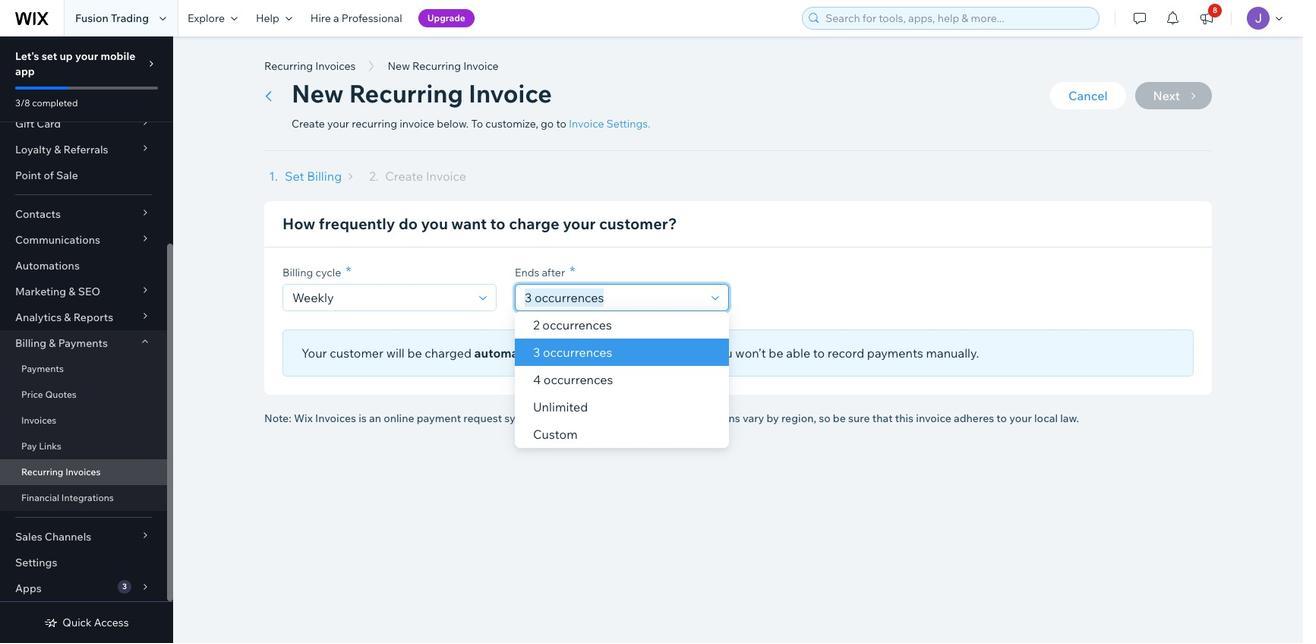 Task type: locate. For each thing, give the bounding box(es) containing it.
quotes
[[45, 389, 77, 400]]

3 inside option
[[533, 345, 540, 360]]

0 vertical spatial occurrences
[[542, 317, 612, 333]]

payment,
[[640, 346, 693, 361]]

create up 1. set billing
[[292, 117, 325, 131]]

0 vertical spatial payments
[[58, 336, 108, 350]]

customer?
[[599, 214, 677, 233]]

recurring invoices inside sidebar element
[[21, 466, 101, 478]]

0 horizontal spatial new
[[292, 78, 344, 109]]

0 vertical spatial after
[[542, 266, 565, 279]]

1 vertical spatial occurrences
[[543, 345, 612, 360]]

& inside dropdown button
[[49, 336, 56, 350]]

recurring inside sidebar element
[[21, 466, 63, 478]]

0 horizontal spatial be
[[407, 346, 422, 361]]

billing inside billing cycle *
[[282, 266, 313, 279]]

payments up 'price quotes'
[[21, 363, 64, 374]]

recurring down pay links
[[21, 466, 63, 478]]

invoice up want
[[426, 169, 466, 184]]

invoice
[[463, 59, 499, 73], [469, 78, 552, 109], [569, 117, 604, 131], [426, 169, 466, 184]]

so right region,
[[819, 412, 831, 425]]

1 horizontal spatial 3
[[533, 345, 540, 360]]

note:
[[264, 412, 291, 425]]

new down the professional
[[388, 59, 410, 73]]

billing right set
[[307, 169, 342, 184]]

a
[[333, 11, 339, 25]]

professional
[[342, 11, 402, 25]]

0 vertical spatial 3
[[533, 345, 540, 360]]

recurring inside button
[[264, 59, 313, 73]]

& inside popup button
[[54, 143, 61, 156]]

0 vertical spatial you
[[421, 214, 448, 233]]

0 vertical spatial new recurring invoice
[[388, 59, 499, 73]]

you
[[421, 214, 448, 233], [712, 346, 733, 361]]

invoice up to
[[463, 59, 499, 73]]

0 vertical spatial so
[[696, 346, 709, 361]]

new recurring invoice down the new recurring invoice button
[[292, 78, 552, 109]]

let's set up your mobile app
[[15, 49, 135, 78]]

mobile
[[101, 49, 135, 63]]

adheres
[[954, 412, 994, 425]]

1 horizontal spatial recurring invoices
[[264, 59, 356, 73]]

0 horizontal spatial recurring invoices
[[21, 466, 101, 478]]

& left "seo"
[[69, 285, 76, 298]]

3 up access
[[122, 582, 127, 592]]

0 horizontal spatial so
[[696, 346, 709, 361]]

new
[[388, 59, 410, 73], [292, 78, 344, 109]]

apps
[[15, 582, 42, 595]]

1 vertical spatial invoice
[[916, 412, 951, 425]]

financial integrations
[[21, 492, 114, 503]]

invoices down pay links link
[[65, 466, 101, 478]]

1 vertical spatial billing
[[282, 266, 313, 279]]

recurring down upgrade button
[[412, 59, 461, 73]]

financial integrations link
[[0, 485, 167, 511]]

2 * from the left
[[570, 263, 575, 280]]

new inside button
[[388, 59, 410, 73]]

1 vertical spatial new
[[292, 78, 344, 109]]

1 horizontal spatial *
[[570, 263, 575, 280]]

invoices link
[[0, 408, 167, 434]]

invoices left is
[[315, 412, 356, 425]]

new recurring invoice down upgrade button
[[388, 59, 499, 73]]

4
[[533, 372, 541, 387]]

loyalty & referrals
[[15, 143, 108, 156]]

hire
[[310, 11, 331, 25]]

occurrences for 2 occurrences
[[542, 317, 612, 333]]

after inside 'ends after *'
[[542, 266, 565, 279]]

be
[[407, 346, 422, 361], [769, 346, 783, 361], [833, 412, 846, 425]]

1 vertical spatial 3
[[122, 582, 127, 592]]

charged
[[425, 346, 472, 361]]

occurrences up 3 occurrences
[[542, 317, 612, 333]]

recurring invoices down the hire
[[264, 59, 356, 73]]

billing down 'analytics'
[[15, 336, 46, 350]]

sidebar element
[[0, 0, 173, 643]]

* for billing cycle *
[[346, 263, 351, 280]]

3 down 2
[[533, 345, 540, 360]]

be right 'will'
[[407, 346, 422, 361]]

& for loyalty
[[54, 143, 61, 156]]

0 horizontal spatial invoice
[[400, 117, 434, 131]]

0 horizontal spatial create
[[292, 117, 325, 131]]

integrations
[[61, 492, 114, 503]]

& right loyalty
[[54, 143, 61, 156]]

2 vertical spatial occurrences
[[544, 372, 613, 387]]

invoices
[[315, 59, 356, 73], [315, 412, 356, 425], [21, 415, 56, 426], [65, 466, 101, 478]]

occurrences up 4 occurrences
[[543, 345, 612, 360]]

new recurring invoice inside button
[[388, 59, 499, 73]]

invoice settings. link
[[569, 117, 650, 131]]

your left recurring
[[327, 117, 349, 131]]

after right ends
[[542, 266, 565, 279]]

hire a professional link
[[301, 0, 411, 36]]

* right ends
[[570, 263, 575, 280]]

contacts
[[15, 207, 61, 221]]

sales channels
[[15, 530, 91, 544]]

payments
[[58, 336, 108, 350], [21, 363, 64, 374]]

0 horizontal spatial *
[[346, 263, 351, 280]]

e-
[[626, 412, 636, 425]]

fusion
[[75, 11, 108, 25]]

1 horizontal spatial you
[[712, 346, 733, 361]]

your right up
[[75, 49, 98, 63]]

links
[[39, 440, 61, 452]]

recurring inside button
[[412, 59, 461, 73]]

1 vertical spatial recurring invoices
[[21, 466, 101, 478]]

payments down analytics & reports popup button
[[58, 336, 108, 350]]

so right payment,
[[696, 346, 709, 361]]

channels
[[45, 530, 91, 544]]

billing cycle *
[[282, 263, 351, 280]]

invoice left below.
[[400, 117, 434, 131]]

recurring invoices for recurring invoices button
[[264, 59, 356, 73]]

record
[[827, 346, 864, 361]]

after up 4 occurrences
[[556, 346, 583, 361]]

0 vertical spatial new
[[388, 59, 410, 73]]

help button
[[247, 0, 301, 36]]

recurring invoices for recurring invoices link
[[21, 466, 101, 478]]

occurrences down 3 occurrences
[[544, 372, 613, 387]]

point of sale
[[15, 169, 78, 182]]

automations link
[[0, 253, 167, 279]]

1 vertical spatial you
[[712, 346, 733, 361]]

price quotes
[[21, 389, 77, 400]]

recurring invoices up financial integrations
[[21, 466, 101, 478]]

* right cycle
[[346, 263, 351, 280]]

referrals
[[63, 143, 108, 156]]

able
[[786, 346, 810, 361]]

1 horizontal spatial be
[[769, 346, 783, 361]]

& left reports
[[64, 311, 71, 324]]

so
[[696, 346, 709, 361], [819, 412, 831, 425]]

below.
[[437, 117, 469, 131]]

new down recurring invoices button
[[292, 78, 344, 109]]

1 vertical spatial create
[[385, 169, 423, 184]]

you right do
[[421, 214, 448, 233]]

ends
[[515, 266, 539, 279]]

1 vertical spatial so
[[819, 412, 831, 425]]

create your recurring invoice below. to customize, go to invoice settings.
[[292, 117, 650, 131]]

automations
[[15, 259, 80, 273]]

1 vertical spatial after
[[556, 346, 583, 361]]

wix
[[294, 412, 313, 425]]

2
[[533, 317, 540, 333]]

invoice inside button
[[463, 59, 499, 73]]

2 occurrences
[[533, 317, 612, 333]]

0 horizontal spatial 3
[[122, 582, 127, 592]]

new recurring invoice
[[388, 59, 499, 73], [292, 78, 552, 109]]

8
[[1213, 5, 1217, 15]]

analytics & reports
[[15, 311, 113, 324]]

recurring up recurring
[[349, 78, 463, 109]]

contacts button
[[0, 201, 167, 227]]

recurring invoices inside button
[[264, 59, 356, 73]]

be left sure
[[833, 412, 846, 425]]

want
[[451, 214, 487, 233]]

quick access button
[[44, 616, 129, 629]]

invoice right this
[[916, 412, 951, 425]]

1 vertical spatial payments
[[21, 363, 64, 374]]

to right adheres
[[997, 412, 1007, 425]]

payments
[[867, 346, 923, 361]]

you left won't
[[712, 346, 733, 361]]

recurring down help button
[[264, 59, 313, 73]]

their
[[586, 346, 612, 361]]

0 vertical spatial invoice
[[400, 117, 434, 131]]

invoices down a
[[315, 59, 356, 73]]

billing inside dropdown button
[[15, 336, 46, 350]]

marketing
[[15, 285, 66, 298]]

price quotes link
[[0, 382, 167, 408]]

payments link
[[0, 356, 167, 382]]

your left local
[[1009, 412, 1032, 425]]

won't
[[735, 346, 766, 361]]

your inside let's set up your mobile app
[[75, 49, 98, 63]]

communications
[[15, 233, 100, 247]]

1 * from the left
[[346, 263, 351, 280]]

first
[[615, 346, 637, 361]]

3 inside sidebar element
[[122, 582, 127, 592]]

1 horizontal spatial new
[[388, 59, 410, 73]]

billing left cycle
[[282, 266, 313, 279]]

3 occurrences option
[[515, 339, 729, 366]]

create
[[292, 117, 325, 131], [385, 169, 423, 184]]

create right 2.
[[385, 169, 423, 184]]

Ends after field
[[520, 285, 707, 311]]

region,
[[781, 412, 816, 425]]

0 vertical spatial recurring invoices
[[264, 59, 356, 73]]

to right go
[[556, 117, 566, 131]]

custom
[[533, 427, 578, 442]]

be left the able
[[769, 346, 783, 361]]

8 button
[[1190, 0, 1223, 36]]

payment
[[417, 412, 461, 425]]

& down analytics & reports
[[49, 336, 56, 350]]

law.
[[1060, 412, 1079, 425]]

to
[[471, 117, 483, 131]]

list box
[[515, 311, 729, 448]]

after
[[542, 266, 565, 279], [556, 346, 583, 361]]

occurrences inside option
[[543, 345, 612, 360]]

your customer will be charged automatically after their first payment, so you won't be able to record payments manually.
[[301, 346, 979, 361]]

Search for tools, apps, help & more... field
[[821, 8, 1094, 29]]

your
[[75, 49, 98, 63], [327, 117, 349, 131], [563, 214, 596, 233], [1009, 412, 1032, 425]]

analytics
[[15, 311, 62, 324]]

2 vertical spatial billing
[[15, 336, 46, 350]]

0 vertical spatial create
[[292, 117, 325, 131]]

invoice
[[400, 117, 434, 131], [916, 412, 951, 425]]



Task type: describe. For each thing, give the bounding box(es) containing it.
up
[[60, 49, 73, 63]]

sure
[[848, 412, 870, 425]]

invoice right go
[[569, 117, 604, 131]]

let's
[[15, 49, 39, 63]]

3 for 3
[[122, 582, 127, 592]]

billing & payments
[[15, 336, 108, 350]]

gift card button
[[0, 111, 167, 137]]

pay links
[[21, 440, 61, 452]]

sale
[[56, 169, 78, 182]]

4 occurrences
[[533, 372, 613, 387]]

explore
[[188, 11, 225, 25]]

marketing & seo button
[[0, 279, 167, 304]]

settings
[[15, 556, 57, 570]]

new recurring invoice button
[[380, 55, 506, 77]]

& for analytics
[[64, 311, 71, 324]]

online
[[384, 412, 414, 425]]

pay links link
[[0, 434, 167, 459]]

point of sale link
[[0, 162, 167, 188]]

gift
[[15, 117, 34, 131]]

settings link
[[0, 550, 167, 576]]

* for ends after *
[[570, 263, 575, 280]]

loyalty
[[15, 143, 52, 156]]

occurrences for 4 occurrences
[[544, 372, 613, 387]]

cancel
[[1068, 88, 1108, 103]]

will
[[386, 346, 405, 361]]

upgrade
[[427, 12, 465, 24]]

loyalty & referrals button
[[0, 137, 167, 162]]

to right the able
[[813, 346, 825, 361]]

by
[[767, 412, 779, 425]]

regulations
[[684, 412, 740, 425]]

reports
[[73, 311, 113, 324]]

3/8 completed
[[15, 97, 78, 109]]

& for billing
[[49, 336, 56, 350]]

financial
[[21, 492, 59, 503]]

point
[[15, 169, 41, 182]]

quick
[[63, 616, 92, 629]]

an
[[369, 412, 381, 425]]

2 horizontal spatial be
[[833, 412, 846, 425]]

1 horizontal spatial so
[[819, 412, 831, 425]]

system.
[[504, 412, 543, 425]]

your
[[301, 346, 327, 361]]

frequently
[[319, 214, 395, 233]]

help
[[256, 11, 279, 25]]

marketing & seo
[[15, 285, 100, 298]]

trading
[[111, 11, 149, 25]]

2. create invoice
[[369, 169, 466, 184]]

3 for 3 occurrences
[[533, 345, 540, 360]]

fusion trading
[[75, 11, 149, 25]]

0 vertical spatial billing
[[307, 169, 342, 184]]

to right want
[[490, 214, 506, 233]]

note: wix invoices is an online payment request system. accounting and e-invoicing regulations vary by region, so be sure that this invoice adheres to your local law.
[[264, 412, 1079, 425]]

invoices inside button
[[315, 59, 356, 73]]

3/8
[[15, 97, 30, 109]]

invoices up pay links
[[21, 415, 56, 426]]

seo
[[78, 285, 100, 298]]

communications button
[[0, 227, 167, 253]]

upgrade button
[[418, 9, 474, 27]]

card
[[37, 117, 61, 131]]

0 horizontal spatial you
[[421, 214, 448, 233]]

recurring
[[352, 117, 397, 131]]

billing for payments
[[15, 336, 46, 350]]

occurrences for 3 occurrences
[[543, 345, 612, 360]]

go
[[541, 117, 554, 131]]

3 occurrences
[[533, 345, 612, 360]]

hire a professional
[[310, 11, 402, 25]]

1. set billing
[[269, 169, 342, 184]]

access
[[94, 616, 129, 629]]

manually.
[[926, 346, 979, 361]]

app
[[15, 65, 35, 78]]

Billing cycle field
[[288, 285, 475, 311]]

analytics & reports button
[[0, 304, 167, 330]]

of
[[44, 169, 54, 182]]

request
[[463, 412, 502, 425]]

1 horizontal spatial invoice
[[916, 412, 951, 425]]

local
[[1034, 412, 1058, 425]]

& for marketing
[[69, 285, 76, 298]]

recurring invoices link
[[0, 459, 167, 485]]

list box containing 2 occurrences
[[515, 311, 729, 448]]

cycle
[[315, 266, 341, 279]]

cancel button
[[1050, 82, 1126, 109]]

1 horizontal spatial create
[[385, 169, 423, 184]]

customer
[[330, 346, 384, 361]]

billing for *
[[282, 266, 313, 279]]

vary
[[743, 412, 764, 425]]

that
[[872, 412, 893, 425]]

2.
[[369, 169, 379, 184]]

your right charge
[[563, 214, 596, 233]]

payments inside dropdown button
[[58, 336, 108, 350]]

billing & payments button
[[0, 330, 167, 356]]

invoice up customize,
[[469, 78, 552, 109]]

set
[[285, 169, 304, 184]]

quick access
[[63, 616, 129, 629]]

do
[[399, 214, 418, 233]]

settings.
[[606, 117, 650, 131]]

automatically
[[474, 346, 554, 361]]

1 vertical spatial new recurring invoice
[[292, 78, 552, 109]]



Task type: vqa. For each thing, say whether or not it's contained in the screenshot.
look
no



